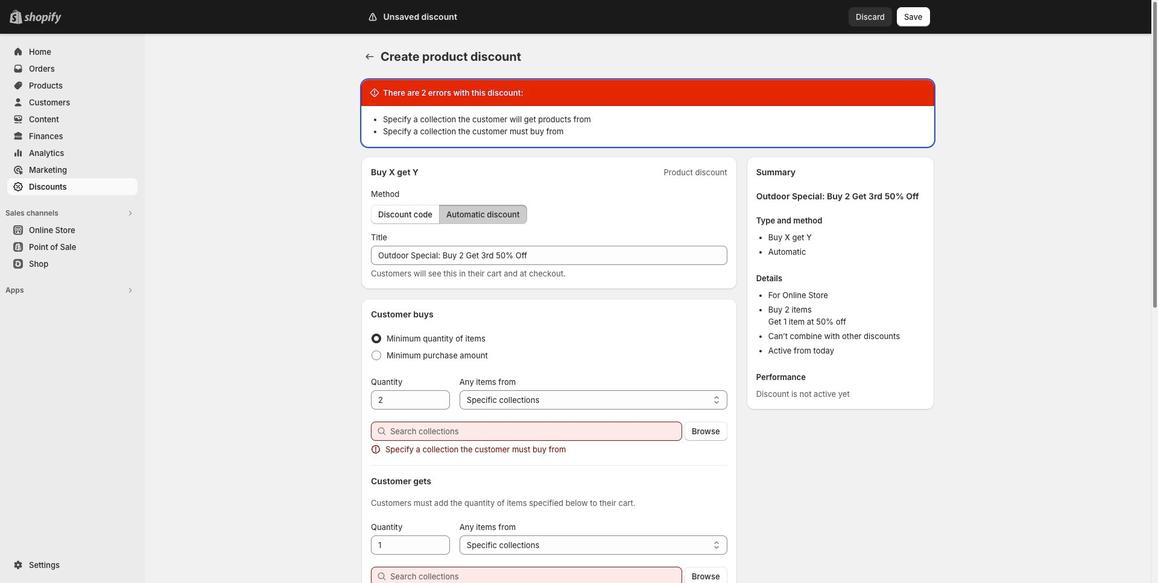 Task type: locate. For each thing, give the bounding box(es) containing it.
None text field
[[371, 246, 727, 265], [371, 391, 450, 410], [371, 246, 727, 265], [371, 391, 450, 410]]

Search collections text field
[[390, 422, 682, 442]]

None text field
[[371, 536, 450, 556]]



Task type: describe. For each thing, give the bounding box(es) containing it.
Search collections text field
[[390, 568, 682, 584]]

shopify image
[[24, 12, 62, 24]]



Task type: vqa. For each thing, say whether or not it's contained in the screenshot.
text box
yes



